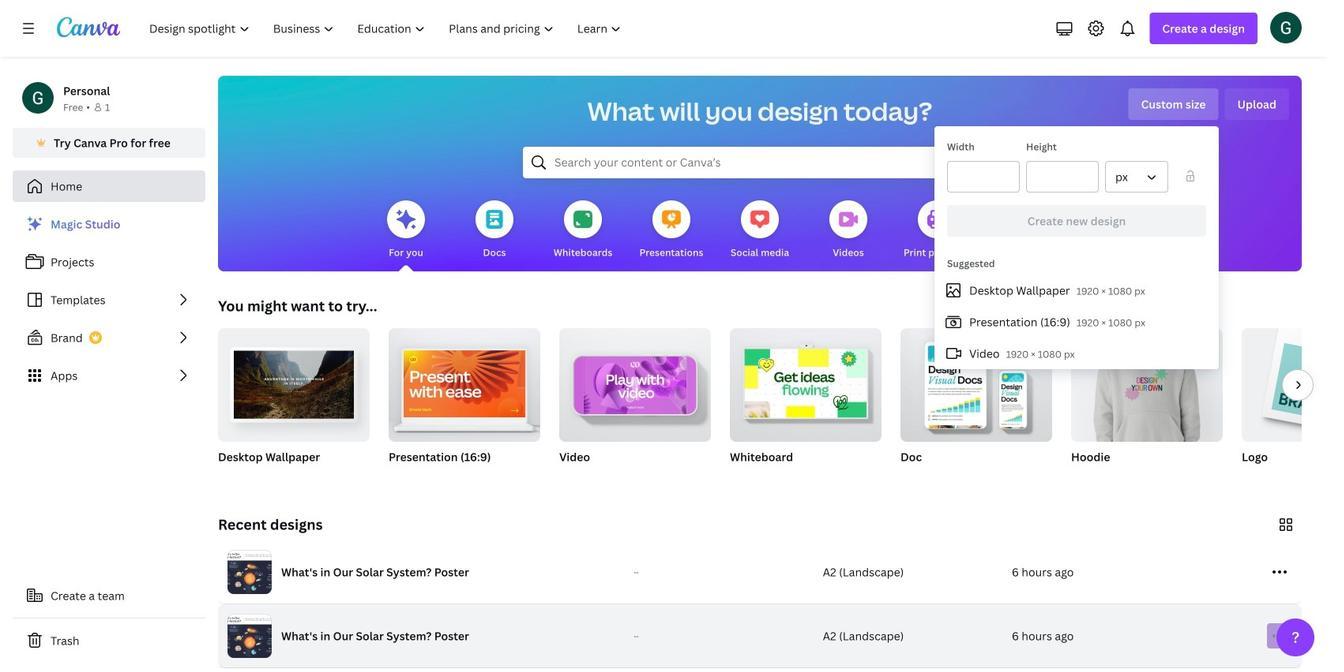 Task type: describe. For each thing, give the bounding box(es) containing it.
top level navigation element
[[139, 13, 635, 44]]

0 horizontal spatial list
[[13, 209, 205, 392]]

greg robinson image
[[1270, 12, 1302, 43]]

Units: px button
[[1105, 161, 1168, 193]]



Task type: vqa. For each thing, say whether or not it's contained in the screenshot.
FILE popup button
no



Task type: locate. For each thing, give the bounding box(es) containing it.
None search field
[[523, 147, 997, 179]]

None number field
[[957, 162, 1010, 192], [1036, 162, 1089, 192], [957, 162, 1010, 192], [1036, 162, 1089, 192]]

1 horizontal spatial list
[[935, 275, 1219, 370]]

list
[[13, 209, 205, 392], [935, 275, 1219, 370]]

Search search field
[[555, 148, 965, 178]]

group
[[218, 322, 370, 485], [218, 322, 370, 442], [389, 322, 540, 485], [389, 322, 540, 442], [559, 322, 711, 485], [559, 322, 711, 442], [730, 322, 882, 485], [730, 322, 882, 442], [901, 329, 1052, 485], [901, 329, 1052, 442], [1071, 329, 1223, 485], [1242, 329, 1327, 485]]



